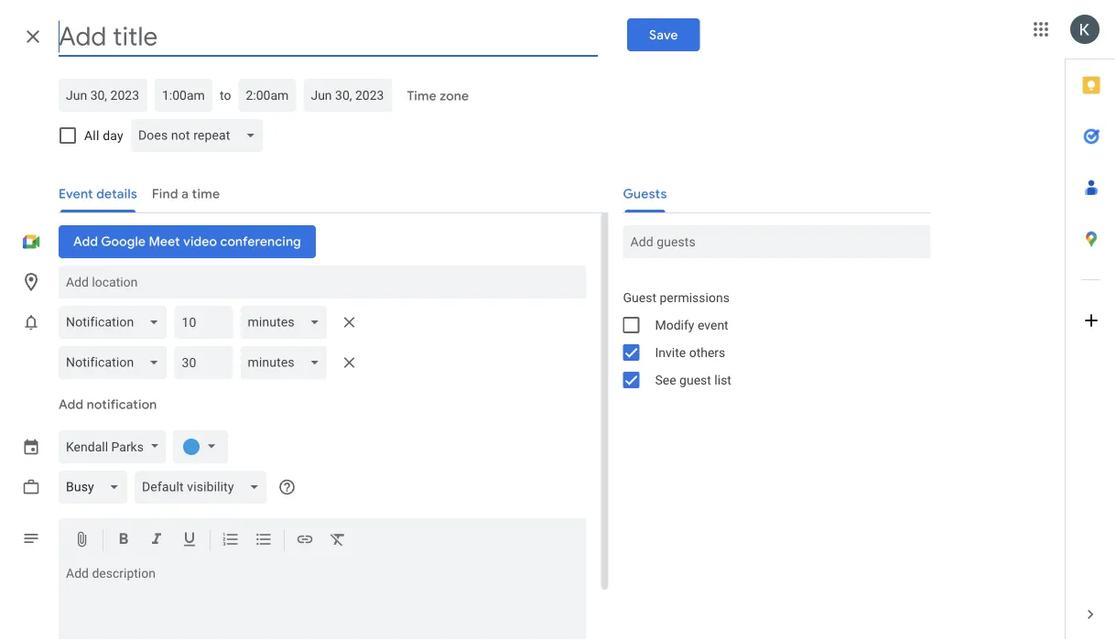 Task type: vqa. For each thing, say whether or not it's contained in the screenshot.
right on
no



Task type: locate. For each thing, give the bounding box(es) containing it.
Guests text field
[[631, 225, 924, 258]]

2 minutes in advance for notification number field from the top
[[182, 346, 226, 379]]

0 vertical spatial minutes in advance for notification number field
[[182, 306, 226, 339]]

Description text field
[[59, 566, 587, 640]]

Title text field
[[59, 16, 598, 57]]

bold image
[[115, 530, 133, 552]]

Start date text field
[[66, 84, 140, 106]]

insert link image
[[296, 530, 314, 552]]

kendall parks
[[66, 439, 144, 454]]

time zone button
[[400, 80, 476, 113]]

minutes in advance for notification number field for 10 minutes before element on the left of page
[[182, 306, 226, 339]]

see guest list
[[655, 372, 732, 387]]

add notification
[[59, 397, 157, 413]]

End time text field
[[246, 84, 289, 106]]

Location text field
[[66, 266, 579, 299]]

minutes in advance for notification number field up 30 minutes before element
[[182, 306, 226, 339]]

group
[[609, 284, 931, 394]]

save
[[649, 27, 678, 43]]

1 vertical spatial minutes in advance for notification number field
[[182, 346, 226, 379]]

1 minutes in advance for notification number field from the top
[[182, 306, 226, 339]]

tab list
[[1066, 60, 1117, 589]]

30 minutes before element
[[59, 343, 364, 383]]

kendall
[[66, 439, 108, 454]]

others
[[689, 345, 726, 360]]

remove formatting image
[[329, 530, 347, 552]]

Start time text field
[[162, 84, 205, 106]]

all
[[84, 128, 99, 143]]

Minutes in advance for notification number field
[[182, 306, 226, 339], [182, 346, 226, 379]]

minutes in advance for notification number field down 10 minutes before element on the left of page
[[182, 346, 226, 379]]

underline image
[[180, 530, 199, 552]]

minutes in advance for notification number field inside 10 minutes before element
[[182, 306, 226, 339]]

event
[[698, 317, 729, 333]]

minutes in advance for notification number field inside 30 minutes before element
[[182, 346, 226, 379]]

None field
[[131, 119, 271, 152], [59, 306, 174, 339], [240, 306, 335, 339], [59, 346, 174, 379], [240, 346, 335, 379], [59, 471, 134, 504], [134, 471, 274, 504], [131, 119, 271, 152], [59, 306, 174, 339], [240, 306, 335, 339], [59, 346, 174, 379], [240, 346, 335, 379], [59, 471, 134, 504], [134, 471, 274, 504]]



Task type: describe. For each thing, give the bounding box(es) containing it.
all day
[[84, 128, 124, 143]]

10 minutes before element
[[59, 302, 364, 343]]

invite
[[655, 345, 686, 360]]

time zone
[[407, 88, 469, 104]]

bulleted list image
[[255, 530, 273, 552]]

time
[[407, 88, 437, 104]]

modify event
[[655, 317, 729, 333]]

to
[[220, 87, 231, 103]]

End date text field
[[311, 84, 385, 106]]

minutes in advance for notification number field for 30 minutes before element
[[182, 346, 226, 379]]

list
[[715, 372, 732, 387]]

parks
[[111, 439, 144, 454]]

notifications element
[[59, 302, 364, 383]]

save button
[[628, 18, 700, 51]]

numbered list image
[[222, 530, 240, 552]]

group containing guest permissions
[[609, 284, 931, 394]]

guest permissions
[[623, 290, 730, 305]]

add notification button
[[51, 383, 164, 427]]

modify
[[655, 317, 695, 333]]

zone
[[440, 88, 469, 104]]

guest
[[680, 372, 712, 387]]

day
[[103, 128, 124, 143]]

add
[[59, 397, 84, 413]]

guest
[[623, 290, 657, 305]]

formatting options toolbar
[[59, 518, 587, 563]]

permissions
[[660, 290, 730, 305]]

italic image
[[147, 530, 166, 552]]

invite others
[[655, 345, 726, 360]]

notification
[[87, 397, 157, 413]]

see
[[655, 372, 677, 387]]



